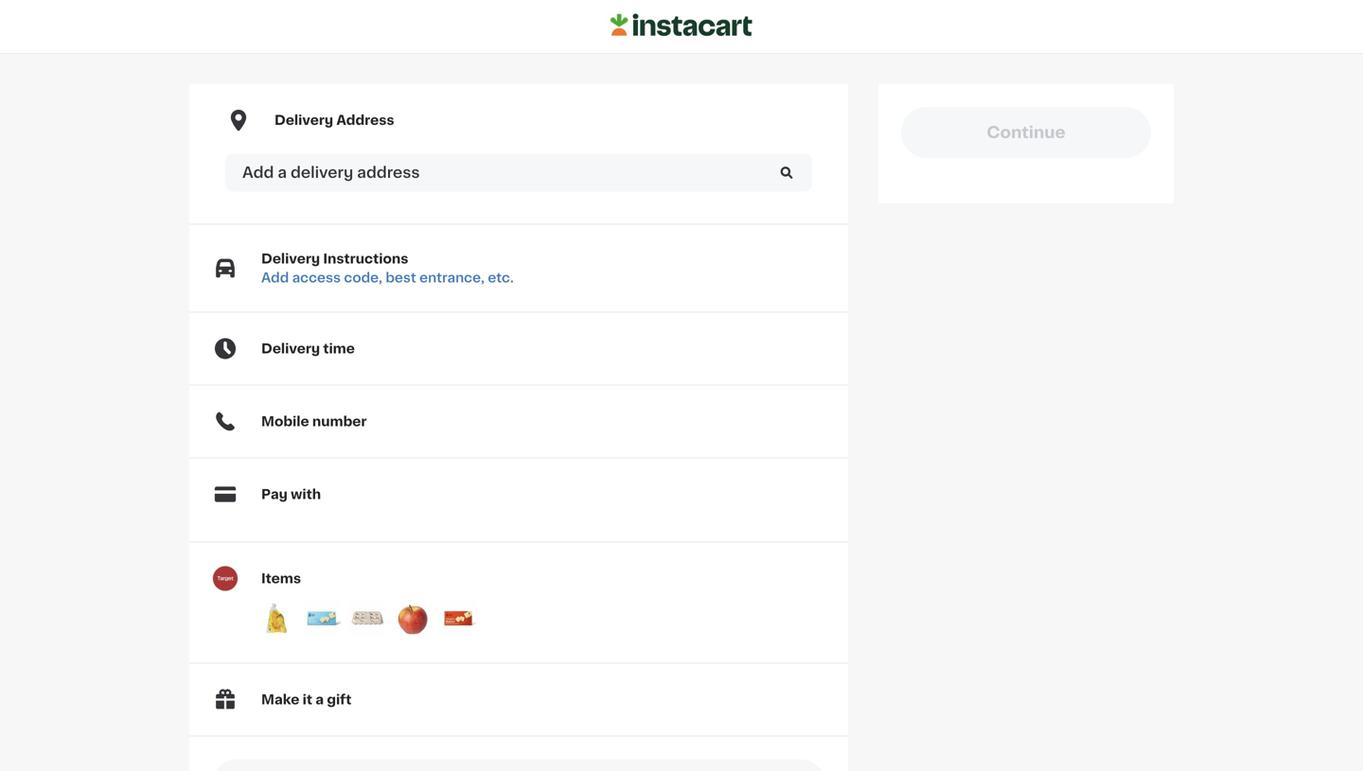 Task type: locate. For each thing, give the bounding box(es) containing it.
0 vertical spatial a
[[278, 165, 287, 180]]

time
[[323, 342, 355, 356]]

address
[[357, 165, 420, 180]]

1 vertical spatial a
[[316, 694, 324, 707]]

items
[[261, 572, 301, 586]]

0 vertical spatial add
[[242, 165, 274, 180]]

add left "delivery"
[[242, 165, 274, 180]]

add a delivery address button
[[225, 154, 812, 192]]

a
[[278, 165, 287, 180], [316, 694, 324, 707]]

a inside add a delivery address button
[[278, 165, 287, 180]]

delivery for delivery time
[[261, 342, 320, 356]]

home image
[[611, 11, 753, 39]]

delivery time
[[261, 342, 355, 356]]

etc.
[[488, 271, 514, 285]]

delivery
[[275, 114, 333, 127], [261, 252, 320, 266], [261, 342, 320, 356]]

add left "access"
[[261, 271, 289, 285]]

add inside delivery instructions add access code, best entrance, etc.
[[261, 271, 289, 285]]

add a delivery address
[[242, 165, 420, 180]]

gift
[[327, 694, 352, 707]]

pay
[[261, 488, 288, 501]]

delivery address
[[275, 114, 394, 127]]

delivery up "delivery"
[[275, 114, 333, 127]]

0 vertical spatial delivery
[[275, 114, 333, 127]]

delivery up "access"
[[261, 252, 320, 266]]

a left "delivery"
[[278, 165, 287, 180]]

good & gather salted butter image
[[303, 600, 341, 638]]

delivery left time
[[261, 342, 320, 356]]

1 vertical spatial add
[[261, 271, 289, 285]]

mobile
[[261, 415, 309, 429]]

delivery inside delivery instructions add access code, best entrance, etc.
[[261, 252, 320, 266]]

delivery instructions add access code, best entrance, etc.
[[261, 252, 514, 285]]

make it a gift
[[261, 694, 352, 707]]

1 vertical spatial delivery
[[261, 252, 320, 266]]

2 vertical spatial delivery
[[261, 342, 320, 356]]

code,
[[344, 271, 382, 285]]

add
[[242, 165, 274, 180], [261, 271, 289, 285]]

0 horizontal spatial a
[[278, 165, 287, 180]]

a right it
[[316, 694, 324, 707]]

address
[[336, 114, 394, 127]]



Task type: describe. For each thing, give the bounding box(es) containing it.
it
[[303, 694, 312, 707]]

entrance,
[[420, 271, 485, 285]]

good & gather lemons image
[[258, 600, 295, 638]]

make
[[261, 694, 300, 707]]

best
[[386, 271, 416, 285]]

good & gather grade a cage-free large eggs image
[[348, 600, 386, 638]]

with
[[291, 488, 321, 501]]

honeycrisp apple bag image
[[394, 600, 432, 638]]

mobile number
[[261, 415, 367, 429]]

delivery for delivery address
[[275, 114, 333, 127]]

instructions
[[323, 252, 408, 266]]

add inside add a delivery address button
[[242, 165, 274, 180]]

number
[[312, 415, 367, 429]]

good & gather unsalted butter image
[[439, 600, 477, 638]]

delivery
[[291, 165, 353, 180]]

pay with
[[261, 488, 321, 501]]

access
[[292, 271, 341, 285]]

1 horizontal spatial a
[[316, 694, 324, 707]]

delivery for delivery instructions add access code, best entrance, etc.
[[261, 252, 320, 266]]



Task type: vqa. For each thing, say whether or not it's contained in the screenshot.
10 1,
no



